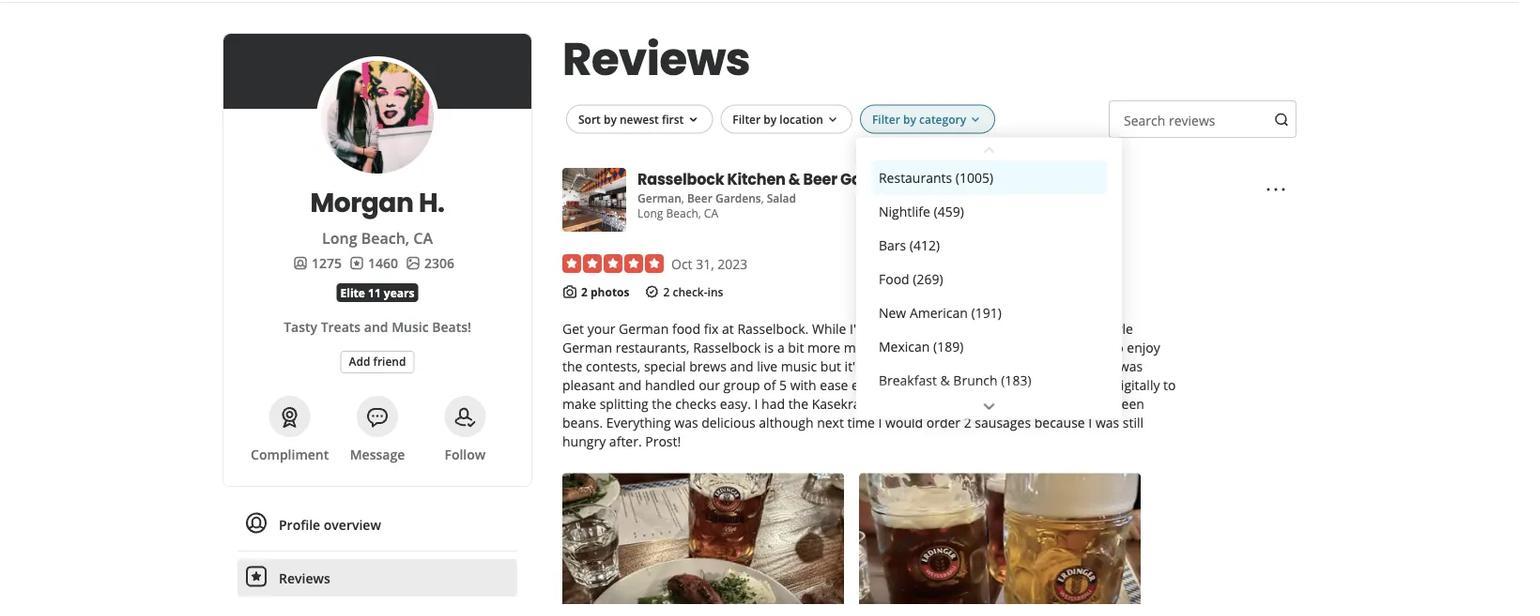 Task type: describe. For each thing, give the bounding box(es) containing it.
to left "pay"
[[1072, 377, 1084, 394]]

beans.
[[563, 414, 603, 432]]

food (269) button
[[871, 262, 1107, 296]]

even
[[852, 377, 881, 394]]

breakfast & brunch (183)
[[879, 371, 1032, 389]]

live
[[757, 358, 778, 376]]

overview
[[324, 516, 381, 534]]

16 review v2 image
[[349, 256, 364, 271]]

brunch
[[954, 371, 998, 389]]

1 horizontal spatial of
[[956, 358, 969, 376]]

any
[[900, 358, 922, 376]]

menu containing profile overview
[[238, 506, 517, 606]]

but
[[821, 358, 841, 376]]

1460
[[368, 254, 398, 272]]

1 horizontal spatial the
[[652, 395, 672, 413]]

message image
[[366, 407, 389, 429]]

order
[[927, 414, 961, 432]]

h.
[[419, 184, 445, 221]]

to down style on the right of the page
[[1111, 339, 1124, 357]]

it's
[[845, 358, 862, 376]]

sausages
[[975, 414, 1031, 432]]

here
[[959, 339, 988, 357]]

filter by location
[[733, 111, 824, 127]]

sort
[[579, 111, 601, 127]]

to right digitally
[[1164, 377, 1176, 394]]

2023
[[718, 255, 748, 273]]

long inside the rasselbock kitchen & beer garden german , beer gardens , salad long beach, ca
[[638, 206, 663, 221]]

by for category
[[903, 111, 916, 127]]

& inside button
[[941, 371, 950, 389]]

24 profile v2 image
[[245, 512, 268, 535]]

everything
[[607, 414, 671, 432]]

& inside the rasselbock kitchen & beer garden german , beer gardens , salad long beach, ca
[[789, 169, 800, 190]]

fix
[[704, 320, 719, 338]]

rasselbock kitchen & beer garden region
[[555, 85, 1304, 606]]

follow
[[445, 446, 486, 463]]

easy.
[[720, 395, 751, 413]]

and up splitting
[[618, 377, 642, 394]]

because
[[1035, 414, 1085, 432]]

2 check-ins
[[663, 285, 724, 300]]

server
[[1078, 358, 1116, 376]]

was left still at the right of the page
[[1096, 414, 1120, 432]]

2 for 2 photos
[[581, 285, 588, 300]]

was down checks
[[675, 414, 698, 432]]

pleasant
[[563, 377, 615, 394]]

new american (191) button
[[871, 296, 1107, 329]]

american
[[910, 304, 968, 321]]

1 vertical spatial german
[[619, 320, 669, 338]]

5
[[780, 377, 787, 394]]

oct
[[671, 255, 693, 273]]

(189)
[[933, 337, 964, 355]]

1 vertical spatial beer
[[687, 191, 713, 206]]

reviews element
[[349, 254, 398, 272]]

morgan h. link
[[246, 184, 509, 221]]

(269)
[[913, 270, 943, 288]]

rasselbock kitchen & beer garden link
[[638, 168, 897, 191]]

and down "pay"
[[1082, 395, 1106, 413]]

compliment image
[[279, 407, 301, 429]]

years
[[384, 285, 415, 301]]

category
[[919, 111, 966, 127]]

as
[[1002, 358, 1016, 376]]

new american (191)
[[879, 304, 1002, 321]]

next
[[817, 414, 844, 432]]

bars
[[879, 236, 906, 254]]

1 horizontal spatial with
[[942, 395, 969, 413]]

filter for filter by category
[[872, 111, 900, 127]]

would
[[886, 414, 923, 432]]

reviews link
[[238, 560, 517, 597]]

2 photos
[[581, 285, 630, 300]]

11
[[368, 285, 381, 301]]

reviews inside "link"
[[279, 570, 330, 587]]

0 horizontal spatial we
[[900, 339, 919, 357]]

(412)
[[910, 236, 940, 254]]

salad link
[[767, 191, 796, 206]]

  text field inside the rasselbock kitchen & beer garden region
[[1109, 100, 1297, 138]]

rasselbock inside get your german food fix at rasselbock. while i've been to a few other more "old world" style german restaurants, rasselbock is a bit more modern. we came here during oktoberfest to enjoy the contests, special brews and live music but it's good any time of year as well. our server was pleasant and handled our group of 5 with ease even on a busy night. we were able to pay digitally to make splitting the checks easy. i had the kasekrainer sausage with mashed potatoes and green beans. everything was delicious although next time i would order 2 sausages because i was still hungry after. prost!
[[693, 339, 761, 357]]

food (269)
[[879, 270, 943, 288]]

photos element
[[406, 254, 454, 272]]

our
[[1050, 358, 1074, 376]]

1 horizontal spatial we
[[986, 377, 1005, 394]]

splitting
[[600, 395, 649, 413]]

came
[[923, 339, 956, 357]]

bit
[[788, 339, 804, 357]]

1 , from the left
[[682, 191, 684, 206]]

tasty
[[284, 318, 317, 336]]

16 chevron down v2 image for filter by category
[[968, 112, 983, 127]]

get your german food fix at rasselbock. while i've been to a few other more "old world" style german restaurants, rasselbock is a bit more modern. we came here during oktoberfest to enjoy the contests, special brews and live music but it's good any time of year as well. our server was pleasant and handled our group of 5 with ease even on a busy night. we were able to pay digitally to make splitting the checks easy. i had the kasekrainer sausage with mashed potatoes and green beans. everything was delicious although next time i would order 2 sausages because i was still hungry after. prost!
[[563, 320, 1176, 451]]

breakfast & brunch (183) button
[[871, 363, 1107, 397]]

nightlife (459) button
[[871, 194, 1107, 228]]

year
[[972, 358, 999, 376]]

and up group
[[730, 358, 754, 376]]

beer gardens link
[[687, 191, 761, 206]]

mexican (189)
[[879, 337, 964, 355]]

first
[[662, 111, 684, 127]]

"old
[[1034, 320, 1058, 338]]

digitally
[[1113, 377, 1160, 394]]

ease
[[820, 377, 848, 394]]

style
[[1105, 320, 1133, 338]]

2 for 2 check-ins
[[663, 285, 670, 300]]

make
[[563, 395, 596, 413]]

beats!
[[432, 318, 471, 336]]

24 review v2 image
[[245, 566, 268, 588]]

profile
[[279, 516, 320, 534]]

is
[[764, 339, 774, 357]]

filter by category button
[[860, 105, 996, 134]]

morgan h. long beach, ca
[[310, 184, 445, 248]]

(459)
[[934, 202, 964, 220]]

treats
[[321, 318, 361, 336]]

search
[[1124, 111, 1166, 129]]

add friend button
[[340, 351, 415, 374]]

16 chevron down v2 image
[[825, 112, 840, 127]]

bars (412)
[[879, 236, 940, 254]]

after.
[[609, 433, 642, 451]]

1275
[[312, 254, 342, 272]]

your
[[588, 320, 616, 338]]

1 horizontal spatial a
[[904, 377, 911, 394]]

prost!
[[645, 433, 681, 451]]

menu image
[[1265, 178, 1288, 201]]

tasty treats and music beats!
[[284, 318, 471, 336]]

friend
[[373, 354, 406, 370]]

food
[[879, 270, 910, 288]]



Task type: vqa. For each thing, say whether or not it's contained in the screenshot.
because
yes



Task type: locate. For each thing, give the bounding box(es) containing it.
were
[[1008, 377, 1039, 394]]

0 horizontal spatial beer
[[687, 191, 713, 206]]

beach, up oct
[[666, 206, 701, 221]]

&
[[789, 169, 800, 190], [941, 371, 950, 389]]

time down came
[[925, 358, 953, 376]]

1 horizontal spatial 2
[[663, 285, 670, 300]]

3 by from the left
[[903, 111, 916, 127]]

0 horizontal spatial 16 chevron down v2 image
[[686, 112, 701, 127]]

2 horizontal spatial by
[[903, 111, 916, 127]]

2 horizontal spatial i
[[1089, 414, 1092, 432]]

filter inside dropdown button
[[872, 111, 900, 127]]

by for newest
[[604, 111, 617, 127]]

elite 11 years
[[340, 285, 415, 301]]

i've
[[850, 320, 871, 338]]

16 camera v2 image
[[563, 284, 578, 299]]

night.
[[947, 377, 982, 394]]

24 chevron down v2 image
[[978, 396, 1001, 418]]

reviews
[[1169, 111, 1216, 129]]

1 vertical spatial time
[[848, 414, 875, 432]]

sausage
[[888, 395, 939, 413]]

to
[[908, 320, 921, 338], [1111, 339, 1124, 357], [1072, 377, 1084, 394], [1164, 377, 1176, 394]]

delicious
[[702, 414, 756, 432]]

rasselbock.
[[738, 320, 809, 338]]

time down kasekrainer
[[848, 414, 875, 432]]

more down while
[[808, 339, 841, 357]]

oct 31, 2023
[[671, 255, 748, 273]]

0 horizontal spatial by
[[604, 111, 617, 127]]

i right because
[[1089, 414, 1092, 432]]

more up during
[[997, 320, 1030, 338]]

1 vertical spatial reviews
[[279, 570, 330, 587]]

2 filter from the left
[[872, 111, 900, 127]]

1 vertical spatial ca
[[413, 228, 433, 248]]

0 horizontal spatial beach,
[[361, 228, 410, 248]]

the down handled
[[652, 395, 672, 413]]

by inside popup button
[[764, 111, 777, 127]]

reviews right 24 review v2 image
[[279, 570, 330, 587]]

filter by category
[[872, 111, 966, 127]]

add
[[349, 354, 370, 370]]

filters group
[[563, 105, 1122, 420]]

  text field
[[1109, 100, 1297, 138]]

and
[[364, 318, 388, 336], [730, 358, 754, 376], [618, 377, 642, 394], [1082, 395, 1106, 413]]

music
[[392, 318, 429, 336]]

bars (412) button
[[871, 228, 1107, 262]]

1 horizontal spatial 16 chevron down v2 image
[[968, 112, 983, 127]]

friends element
[[293, 254, 342, 272]]

0 vertical spatial german
[[638, 191, 682, 206]]

i left would
[[879, 414, 882, 432]]

2 photos link
[[581, 285, 630, 300]]

hungry
[[563, 433, 606, 451]]

1 vertical spatial we
[[986, 377, 1005, 394]]

0 vertical spatial with
[[790, 377, 817, 394]]

categories element
[[638, 189, 796, 207]]

2 horizontal spatial 2
[[964, 414, 972, 432]]

& left "brunch"
[[941, 371, 950, 389]]

search image
[[1274, 112, 1289, 127]]

more
[[997, 320, 1030, 338], [808, 339, 841, 357]]

0 horizontal spatial with
[[790, 377, 817, 394]]

2 horizontal spatial the
[[789, 395, 809, 413]]

german left beer gardens link
[[638, 191, 682, 206]]

2 right order
[[964, 414, 972, 432]]

our
[[699, 377, 720, 394]]

get
[[563, 320, 584, 338]]

of left 5
[[764, 377, 776, 394]]

1 horizontal spatial &
[[941, 371, 950, 389]]

special
[[644, 358, 686, 376]]

handled
[[645, 377, 695, 394]]

0 vertical spatial more
[[997, 320, 1030, 338]]

the up although
[[789, 395, 809, 413]]

ca inside morgan h. long beach, ca
[[413, 228, 433, 248]]

rasselbock down at
[[693, 339, 761, 357]]

16 check in v2 image
[[645, 284, 660, 299]]

food
[[672, 320, 701, 338]]

follow image
[[454, 407, 476, 429]]

0 vertical spatial we
[[900, 339, 919, 357]]

0 horizontal spatial the
[[563, 358, 583, 376]]

1 filter from the left
[[733, 111, 761, 127]]

0 vertical spatial &
[[789, 169, 800, 190]]

mashed
[[972, 395, 1021, 413]]

german up the restaurants,
[[619, 320, 669, 338]]

group
[[724, 377, 760, 394]]

by for location
[[764, 111, 777, 127]]

while
[[812, 320, 847, 338]]

nightlife (459)
[[879, 202, 964, 220]]

0 horizontal spatial reviews
[[279, 570, 330, 587]]

we up mashed
[[986, 377, 1005, 394]]

restaurants
[[879, 168, 952, 186]]

german inside the rasselbock kitchen & beer garden german , beer gardens , salad long beach, ca
[[638, 191, 682, 206]]

by left location
[[764, 111, 777, 127]]

to right been
[[908, 320, 921, 338]]

a left few
[[924, 320, 932, 338]]

0 vertical spatial long
[[638, 206, 663, 221]]

reviews
[[563, 27, 751, 91], [279, 570, 330, 587]]

ca inside the rasselbock kitchen & beer garden german , beer gardens , salad long beach, ca
[[704, 206, 718, 221]]

enjoy
[[1127, 339, 1161, 357]]

1 horizontal spatial ,
[[761, 191, 764, 206]]

16 chevron down v2 image right category
[[968, 112, 983, 127]]

beach, inside morgan h. long beach, ca
[[361, 228, 410, 248]]

1 vertical spatial long
[[322, 228, 357, 248]]

1 horizontal spatial time
[[925, 358, 953, 376]]

breakfast
[[879, 371, 937, 389]]

0 horizontal spatial more
[[808, 339, 841, 357]]

1 vertical spatial with
[[942, 395, 969, 413]]

16 chevron down v2 image inside sort by newest first dropdown button
[[686, 112, 701, 127]]

beach, inside the rasselbock kitchen & beer garden german , beer gardens , salad long beach, ca
[[666, 206, 701, 221]]

16 friends v2 image
[[293, 256, 308, 271]]

beach, up 1460
[[361, 228, 410, 248]]

business categories element
[[214, 0, 1482, 2]]

photos
[[591, 285, 630, 300]]

0 vertical spatial beer
[[803, 169, 838, 190]]

2 right 16 camera v2 image
[[581, 285, 588, 300]]

music
[[781, 358, 817, 376]]

was up digitally
[[1119, 358, 1143, 376]]

0 horizontal spatial a
[[777, 339, 785, 357]]

message
[[350, 446, 405, 463]]

checks
[[676, 395, 717, 413]]

few
[[935, 320, 957, 338]]

mexican (189) button
[[871, 329, 1107, 363]]

2 by from the left
[[764, 111, 777, 127]]

been
[[874, 320, 905, 338]]

0 vertical spatial of
[[956, 358, 969, 376]]

0 horizontal spatial long
[[322, 228, 357, 248]]

filter left location
[[733, 111, 761, 127]]

rasselbock inside the rasselbock kitchen & beer garden german , beer gardens , salad long beach, ca
[[638, 169, 724, 190]]

reviews up first
[[563, 27, 751, 91]]

long up 5 star rating image
[[638, 206, 663, 221]]

on
[[885, 377, 901, 394]]

profile overview menu item
[[238, 506, 517, 552]]

1 horizontal spatial ca
[[704, 206, 718, 221]]

, left salad link
[[761, 191, 764, 206]]

a
[[924, 320, 932, 338], [777, 339, 785, 357], [904, 377, 911, 394]]

16 chevron down v2 image inside filter by category dropdown button
[[968, 112, 983, 127]]

and down elite 11 years link
[[364, 318, 388, 336]]

0 horizontal spatial time
[[848, 414, 875, 432]]

1 vertical spatial &
[[941, 371, 950, 389]]

new
[[879, 304, 906, 321]]

had
[[762, 395, 785, 413]]

i left had
[[755, 395, 758, 413]]

0 horizontal spatial ,
[[682, 191, 684, 206]]

1 horizontal spatial by
[[764, 111, 777, 127]]

(1005)
[[956, 168, 994, 186]]

2 right 16 check in v2 icon
[[663, 285, 670, 300]]

with down night.
[[942, 395, 969, 413]]

the up pleasant on the left bottom of page
[[563, 358, 583, 376]]

0 vertical spatial reviews
[[563, 27, 751, 91]]

filter for filter by location
[[733, 111, 761, 127]]

1 horizontal spatial long
[[638, 206, 663, 221]]

nightlife
[[879, 202, 931, 220]]

0 vertical spatial rasselbock
[[638, 169, 724, 190]]

0 horizontal spatial 2
[[581, 285, 588, 300]]

2
[[581, 285, 588, 300], [663, 285, 670, 300], [964, 414, 972, 432]]

2 , from the left
[[761, 191, 764, 206]]

1 horizontal spatial reviews
[[563, 27, 751, 91]]

sort by newest first button
[[566, 105, 713, 134]]

of up night.
[[956, 358, 969, 376]]

at
[[722, 320, 734, 338]]

modern.
[[844, 339, 897, 357]]

2306
[[424, 254, 454, 272]]

0 vertical spatial a
[[924, 320, 932, 338]]

rasselbock up german link
[[638, 169, 724, 190]]

potatoes
[[1025, 395, 1079, 413]]

rasselbock kitchen & beer garden german , beer gardens , salad long beach, ca
[[638, 169, 897, 221]]

beer
[[803, 169, 838, 190], [687, 191, 713, 206]]

mexican
[[879, 337, 930, 355]]

1 horizontal spatial beer
[[803, 169, 838, 190]]

1 horizontal spatial i
[[879, 414, 882, 432]]

0 vertical spatial time
[[925, 358, 953, 376]]

was
[[1119, 358, 1143, 376], [675, 414, 698, 432], [1096, 414, 1120, 432]]

ca up photos element
[[413, 228, 433, 248]]

we
[[900, 339, 919, 357], [986, 377, 1005, 394]]

0 horizontal spatial &
[[789, 169, 800, 190]]

beer left the 'gardens'
[[687, 191, 713, 206]]

german link
[[638, 191, 682, 206]]

restaurants (1005) button
[[871, 160, 1107, 194]]

restaurants (1005)
[[879, 168, 994, 186]]

with down music
[[790, 377, 817, 394]]

, left beer gardens link
[[682, 191, 684, 206]]

filter by location button
[[721, 105, 853, 134]]

well.
[[1019, 358, 1047, 376]]

profile overview link
[[238, 506, 517, 544]]

long up the 1275
[[322, 228, 357, 248]]

16 chevron down v2 image right first
[[686, 112, 701, 127]]

& up salad
[[789, 169, 800, 190]]

1 horizontal spatial beach,
[[666, 206, 701, 221]]

2 vertical spatial german
[[563, 339, 612, 357]]

0 vertical spatial ca
[[704, 206, 718, 221]]

2 inside get your german food fix at rasselbock. while i've been to a few other more "old world" style german restaurants, rasselbock is a bit more modern. we came here during oktoberfest to enjoy the contests, special brews and live music but it's good any time of year as well. our server was pleasant and handled our group of 5 with ease even on a busy night. we were able to pay digitally to make splitting the checks easy. i had the kasekrainer sausage with mashed potatoes and green beans. everything was delicious although next time i would order 2 sausages because i was still hungry after. prost!
[[964, 414, 972, 432]]

1 vertical spatial of
[[764, 377, 776, 394]]

0 horizontal spatial of
[[764, 377, 776, 394]]

by left category
[[903, 111, 916, 127]]

a right on on the bottom of the page
[[904, 377, 911, 394]]

german
[[638, 191, 682, 206], [619, 320, 669, 338], [563, 339, 612, 357]]

filter inside popup button
[[733, 111, 761, 127]]

compliment
[[251, 446, 329, 463]]

1 vertical spatial more
[[808, 339, 841, 357]]

ca up oct 31, 2023
[[704, 206, 718, 221]]

by right sort in the left top of the page
[[604, 111, 617, 127]]

5 star rating image
[[563, 255, 664, 273]]

1 16 chevron down v2 image from the left
[[686, 112, 701, 127]]

beer left garden
[[803, 169, 838, 190]]

16 chevron down v2 image for sort by newest first
[[686, 112, 701, 127]]

reviews menu item
[[238, 560, 517, 597]]

2 horizontal spatial a
[[924, 320, 932, 338]]

newest
[[620, 111, 659, 127]]

restaurants,
[[616, 339, 690, 357]]

16 photos v2 image
[[406, 256, 421, 271]]

contests,
[[586, 358, 641, 376]]

0 horizontal spatial i
[[755, 395, 758, 413]]

0 horizontal spatial filter
[[733, 111, 761, 127]]

we up any
[[900, 339, 919, 357]]

a right is
[[777, 339, 785, 357]]

long inside morgan h. long beach, ca
[[322, 228, 357, 248]]

long
[[638, 206, 663, 221], [322, 228, 357, 248]]

16 chevron down v2 image
[[686, 112, 701, 127], [968, 112, 983, 127]]

menu
[[238, 506, 517, 606]]

2 vertical spatial a
[[904, 377, 911, 394]]

2 16 chevron down v2 image from the left
[[968, 112, 983, 127]]

1 vertical spatial beach,
[[361, 228, 410, 248]]

german down the your at the bottom of page
[[563, 339, 612, 357]]

pay
[[1088, 377, 1110, 394]]

green
[[1109, 395, 1145, 413]]

0 vertical spatial beach,
[[666, 206, 701, 221]]

(183)
[[1001, 371, 1032, 389]]

able
[[1042, 377, 1068, 394]]

1 by from the left
[[604, 111, 617, 127]]

filter right 16 chevron down v2 icon
[[872, 111, 900, 127]]

1 horizontal spatial more
[[997, 320, 1030, 338]]

1 vertical spatial rasselbock
[[693, 339, 761, 357]]

good
[[865, 358, 897, 376]]

0 horizontal spatial ca
[[413, 228, 433, 248]]

1 horizontal spatial filter
[[872, 111, 900, 127]]

1 vertical spatial a
[[777, 339, 785, 357]]



